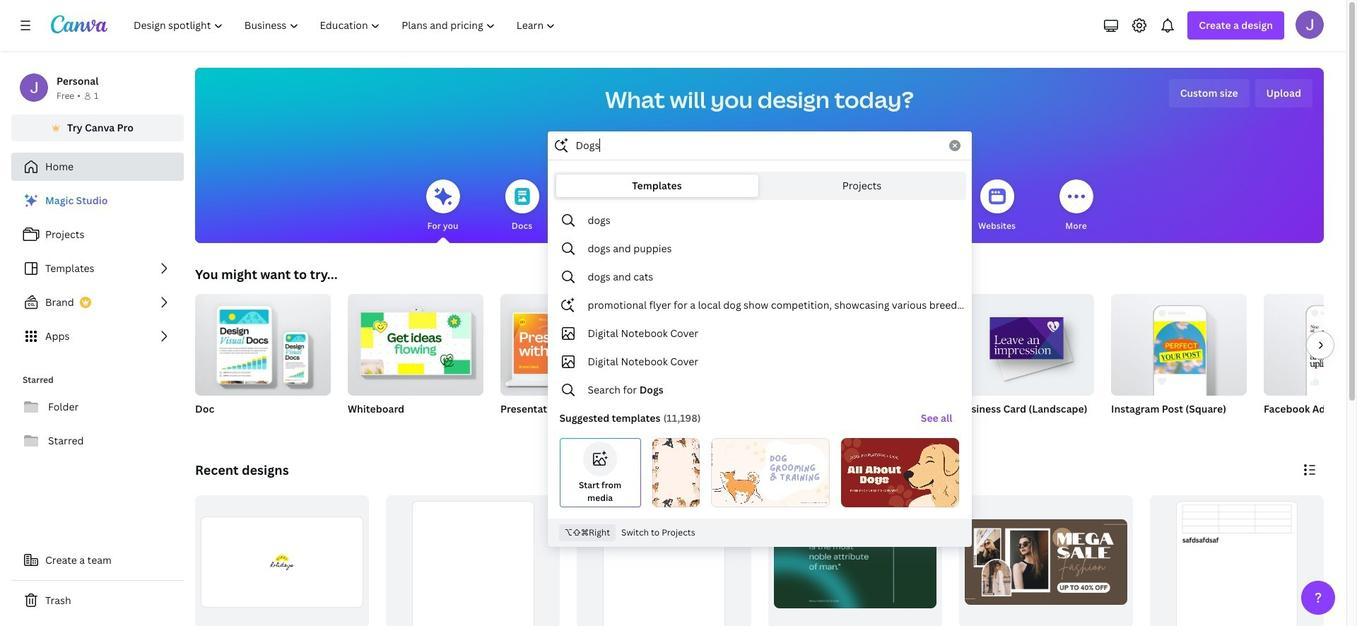 Task type: vqa. For each thing, say whether or not it's contained in the screenshot.
'list'
yes



Task type: locate. For each thing, give the bounding box(es) containing it.
edit a copy of the illustrative cute dog training and grooming presentation template image
[[711, 438, 830, 508]]

edit a copy of the brown black white cute playful dogs a4 stationery page border template image
[[652, 438, 700, 508]]

group
[[348, 289, 484, 434], [348, 289, 484, 396], [959, 289, 1095, 434], [959, 289, 1095, 396], [1112, 289, 1247, 434], [1112, 289, 1247, 396], [195, 294, 331, 434], [501, 294, 636, 434], [501, 294, 636, 396], [653, 294, 789, 434], [806, 294, 942, 434], [1264, 294, 1358, 434], [1264, 294, 1358, 396], [386, 496, 560, 627], [577, 496, 751, 627], [768, 496, 942, 627], [959, 496, 1133, 627], [1150, 496, 1324, 627]]

list
[[11, 187, 184, 351]]

top level navigation element
[[124, 11, 568, 40]]

jacob simon image
[[1296, 11, 1324, 39]]

None search field
[[548, 132, 972, 548]]

list box
[[548, 206, 971, 514]]



Task type: describe. For each thing, give the bounding box(es) containing it.
Search search field
[[576, 132, 941, 159]]

edit a copy of the yellow & red colorful cartoon illustrative dog animated presentation template image
[[841, 438, 960, 508]]



